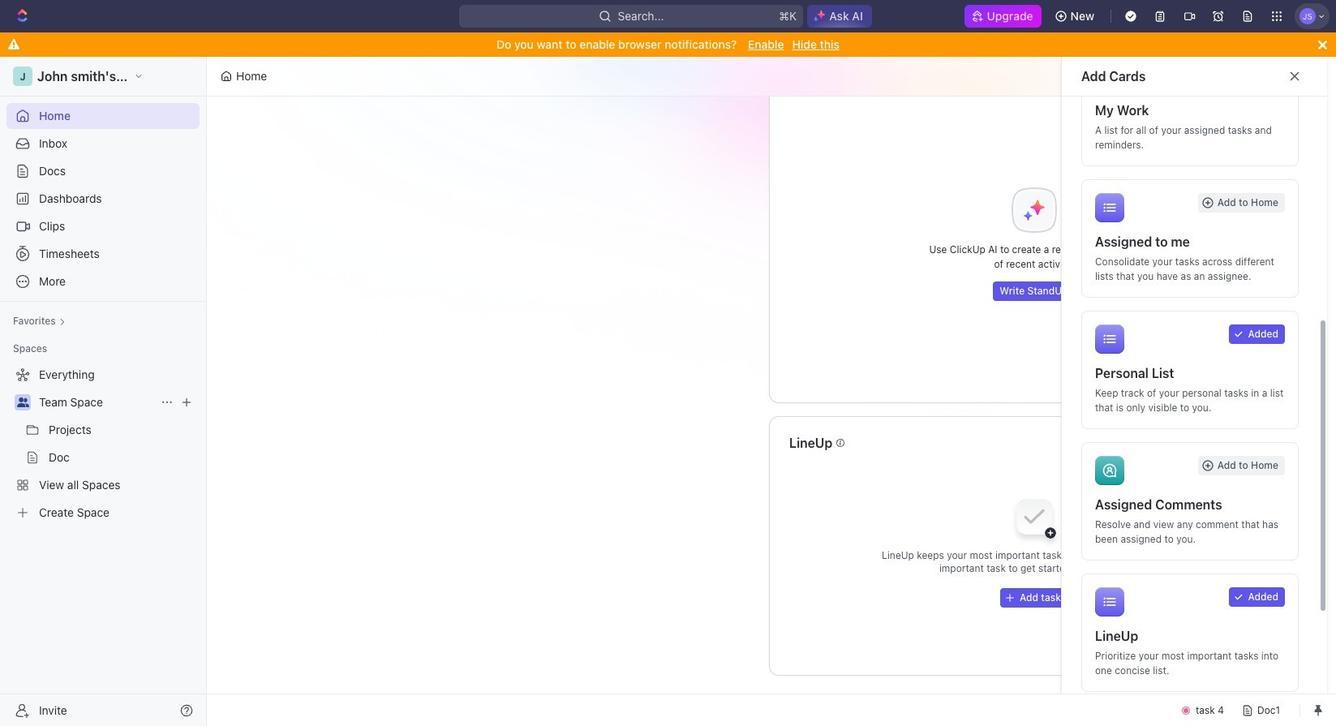 Task type: describe. For each thing, give the bounding box(es) containing it.
tree inside sidebar navigation
[[6, 362, 200, 526]]

assigned comments image
[[1096, 456, 1125, 485]]

personal list image
[[1096, 325, 1125, 354]]



Task type: locate. For each thing, give the bounding box(es) containing it.
tree
[[6, 362, 200, 526]]

assigned to me image
[[1096, 193, 1125, 222]]

sidebar navigation
[[0, 57, 210, 726]]

lineup image
[[1096, 588, 1125, 617]]

user group image
[[17, 398, 29, 407]]

john smith's workspace, , element
[[13, 67, 32, 86]]



Task type: vqa. For each thing, say whether or not it's contained in the screenshot.
trash Link
no



